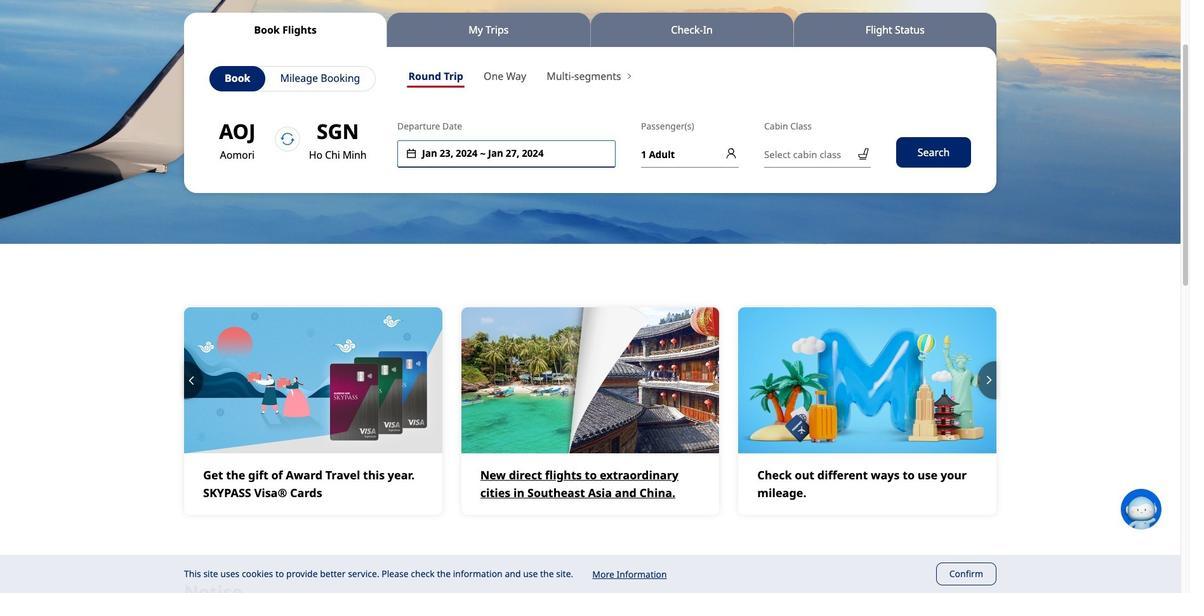 Task type: describe. For each thing, give the bounding box(es) containing it.
booking type group
[[210, 66, 376, 91]]



Task type: locate. For each thing, give the bounding box(es) containing it.
tab list
[[184, 13, 997, 47]]

itinerary type group
[[399, 66, 537, 90]]



Task type: vqa. For each thing, say whether or not it's contained in the screenshot.
tab list
yes



